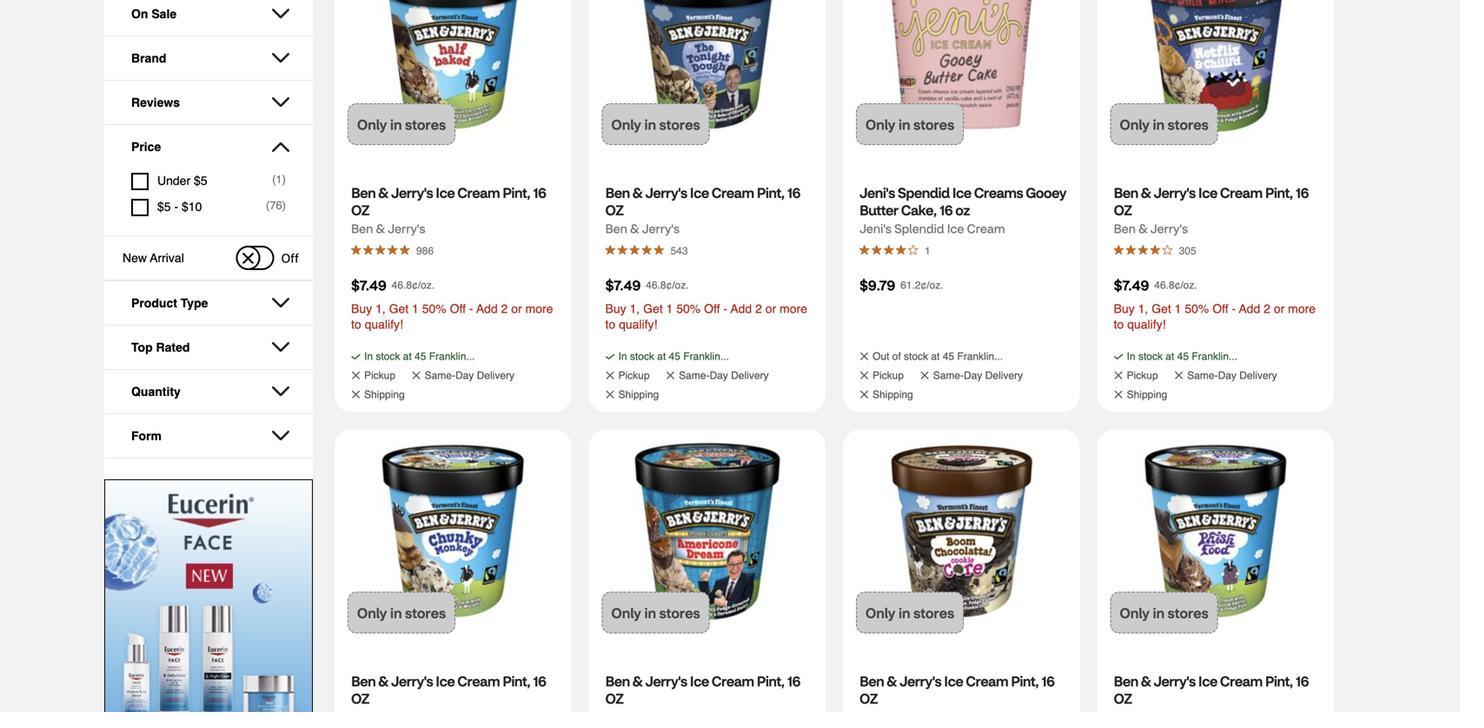 Task type: locate. For each thing, give the bounding box(es) containing it.
1 horizontal spatial buy
[[605, 302, 626, 316]]

jerry's
[[391, 184, 433, 202], [645, 184, 687, 202], [1154, 184, 1196, 202], [388, 221, 425, 236], [642, 221, 680, 236], [1150, 221, 1188, 236], [391, 673, 433, 691], [645, 673, 687, 691], [900, 673, 941, 691], [1154, 673, 1196, 691]]

2 horizontal spatial buy
[[1114, 302, 1135, 316]]

2 1, from the left
[[630, 302, 640, 316]]

ben & jerry's ice cream pint, 16 oz ben & jerry's for 305
[[1114, 184, 1311, 236]]

2 46.8¢/oz. from the left
[[646, 279, 689, 291]]

4 delivery from the left
[[1239, 370, 1277, 382]]

1 46.8¢/oz. from the left
[[392, 279, 435, 291]]

1 horizontal spatial more
[[780, 302, 807, 316]]

franklin...
[[429, 351, 475, 363], [683, 351, 729, 363], [957, 351, 1003, 363], [1192, 351, 1238, 363]]

1 pickup from the left
[[364, 370, 395, 382]]

quantity
[[131, 385, 181, 399]]

2 at from the left
[[657, 351, 666, 363]]

ben & jerry's ice cream pint, 16 oz ben & jerry's up 305 link
[[1114, 184, 1311, 236]]

$7.49 46.8¢/oz. for 305
[[1114, 276, 1197, 294]]

$9.79 61.2¢/oz.
[[860, 276, 943, 294]]

1 horizontal spatial qualify!
[[619, 318, 657, 332]]

1 inside 1 link
[[925, 245, 931, 257]]

2 shipping from the left
[[618, 389, 659, 401]]

0 horizontal spatial 46.8¢perounce. element
[[392, 279, 435, 291]]

( inside $5 - $10 76 items, price checkbox
[[266, 199, 270, 212]]

1 vertical spatial (
[[266, 199, 270, 212]]

pickup for 543
[[618, 370, 650, 382]]

in
[[364, 351, 373, 363], [618, 351, 627, 363], [1127, 351, 1136, 363]]

jeni's spendid ice creams gooey butter cake, 16 oz jeni's splendid ice cream
[[860, 184, 1069, 236]]

50% down 986
[[422, 302, 446, 316]]

same- for 986
[[425, 370, 455, 382]]

3 more from the left
[[1288, 302, 1316, 316]]

product type heading
[[131, 296, 276, 310]]

1 horizontal spatial in
[[618, 351, 627, 363]]

top
[[131, 341, 153, 355]]

3 get from the left
[[1152, 302, 1171, 316]]

buy 1, get 1 50% off - add 2 or more to qualify! down 543
[[605, 302, 811, 332]]

1 vertical spatial )
[[282, 199, 286, 212]]

type
[[181, 296, 208, 310]]

( 1 )
[[272, 173, 286, 186]]

buy for 305
[[1114, 302, 1135, 316]]

) inside under $5 1 item, price list 2 item option
[[282, 173, 286, 186]]

1 price $7.49. element from the left
[[351, 276, 386, 294]]

$5 inside checkbox
[[157, 200, 171, 214]]

only in stores
[[357, 115, 446, 133], [611, 115, 700, 133], [866, 115, 954, 133], [1120, 115, 1209, 133], [357, 604, 446, 622], [611, 604, 700, 622], [866, 604, 954, 622], [1120, 604, 1209, 622]]

same-day delivery shipping for 305
[[1127, 370, 1277, 401]]

top rated heading
[[131, 341, 276, 355]]

46.8¢/oz. down 986
[[392, 279, 435, 291]]

( up off button
[[266, 199, 270, 212]]

1 horizontal spatial 1,
[[630, 302, 640, 316]]

buy 1, get 1 50% off - add 2 or more to qualify! down 305
[[1114, 302, 1319, 332]]

3 $7.49 46.8¢/oz. from the left
[[1114, 276, 1197, 294]]

ben & jerry's link
[[351, 218, 425, 239], [605, 218, 680, 239], [1114, 218, 1188, 239]]

2 46.8¢perounce. element from the left
[[646, 279, 689, 291]]

0 horizontal spatial ben & jerry's ice cream pint, 16 oz ben & jerry's
[[351, 184, 549, 236]]

off button
[[236, 246, 299, 270]]

1 horizontal spatial $7.49 46.8¢/oz.
[[605, 276, 689, 294]]

1,
[[375, 302, 386, 316], [630, 302, 640, 316], [1138, 302, 1148, 316]]

1 horizontal spatial to
[[605, 318, 615, 332]]

3 to from the left
[[1114, 318, 1124, 332]]

delivery
[[477, 370, 515, 382], [731, 370, 769, 382], [985, 370, 1023, 382], [1239, 370, 1277, 382]]

3 buy 1, get 1 50% off - add 2 or more to qualify! from the left
[[1114, 302, 1319, 332]]

( inside under $5 1 item, price list 2 item option
[[272, 173, 276, 186]]

3 ben & jerry's ice cream pint, 16 oz ben & jerry's from the left
[[1114, 184, 1311, 236]]

2 pickup from the left
[[618, 370, 650, 382]]

1 this link goes to a page with all ben & jerry's ice cream pint, 16 oz reviews. image from the left
[[351, 245, 412, 256]]

1 at from the left
[[403, 351, 412, 363]]

in stock at 45 franklin... for 305
[[1127, 351, 1238, 363]]

jeni's splendid ice cream link
[[860, 218, 1005, 239]]

4 day from the left
[[1218, 370, 1237, 382]]

in stock at 45 franklin...
[[364, 351, 475, 363], [618, 351, 729, 363], [1127, 351, 1238, 363]]

305
[[1179, 245, 1196, 257]]

1 buy from the left
[[351, 302, 372, 316]]

2 horizontal spatial $7.49
[[1114, 276, 1149, 294]]

day
[[455, 370, 474, 382], [710, 370, 728, 382], [964, 370, 982, 382], [1218, 370, 1237, 382]]

1 stock from the left
[[376, 351, 400, 363]]

( up ( 76 )
[[272, 173, 276, 186]]

50% for 305
[[1185, 302, 1209, 316]]

day for 305
[[1218, 370, 1237, 382]]

2 day from the left
[[710, 370, 728, 382]]

4 stock from the left
[[1138, 351, 1163, 363]]

$7.49 46.8¢/oz.
[[351, 276, 435, 294], [605, 276, 689, 294], [1114, 276, 1197, 294]]

0 vertical spatial (
[[272, 173, 276, 186]]

3 shipping from the left
[[873, 389, 913, 401]]

off inside button
[[281, 251, 299, 265]]

46.8¢/oz. for 543
[[646, 279, 689, 291]]

ben & jerry's link up 543
[[605, 218, 680, 239]]

4 shipping from the left
[[1127, 389, 1167, 401]]

2 horizontal spatial 46.8¢perounce. element
[[1154, 279, 1197, 291]]

1 horizontal spatial 50%
[[676, 302, 701, 316]]

2 horizontal spatial 1,
[[1138, 302, 1148, 316]]

2 horizontal spatial ben & jerry's link
[[1114, 218, 1188, 239]]

price $7.49. element
[[351, 276, 386, 294], [605, 276, 641, 294], [1114, 276, 1149, 294]]

get
[[389, 302, 409, 316], [643, 302, 663, 316], [1152, 302, 1171, 316]]

ben & jerry's ice cream pint, 16 oz ben & jerry's
[[351, 184, 549, 236], [605, 184, 803, 236], [1114, 184, 1311, 236]]

46.8¢perounce. element down 986
[[392, 279, 435, 291]]

3 day from the left
[[964, 370, 982, 382]]

2 horizontal spatial to
[[1114, 318, 1124, 332]]

4 same-day delivery shipping from the left
[[1127, 370, 1277, 401]]

50%
[[422, 302, 446, 316], [676, 302, 701, 316], [1185, 302, 1209, 316]]

- for 543
[[723, 302, 728, 316]]

4 pickup from the left
[[1127, 370, 1158, 382]]

or for 305
[[1274, 302, 1285, 316]]

3 $7.49 from the left
[[1114, 276, 1149, 294]]

2 horizontal spatial qualify!
[[1127, 318, 1166, 332]]

this link goes to a page with all jeni's spendid ice creams gooey butter cake, 16 oz reviews. image
[[860, 245, 920, 256]]

2 get from the left
[[643, 302, 663, 316]]

4 at from the left
[[1166, 351, 1174, 363]]

)
[[282, 173, 286, 186], [282, 199, 286, 212]]

1 delivery from the left
[[477, 370, 515, 382]]

0 horizontal spatial $7.49
[[351, 276, 386, 294]]

this link goes to a page with all ben & jerry's ice cream pint, 16 oz reviews. image left 305
[[1114, 245, 1175, 256]]

46.8¢/oz. for 305
[[1154, 279, 1197, 291]]

543 link
[[666, 239, 692, 262]]

ben & jerry's ice cream pint, 16 oz
[[351, 673, 549, 708], [605, 673, 803, 708], [860, 673, 1057, 708], [1114, 673, 1311, 708]]

price $7.49. element for 986
[[351, 276, 386, 294]]

reviews button
[[118, 81, 299, 124]]

3 1, from the left
[[1138, 302, 1148, 316]]

ben & jerry's ice cream pint, 16 oz ben & jerry's up 986 link
[[351, 184, 549, 236]]

shipping
[[364, 389, 405, 401], [618, 389, 659, 401], [873, 389, 913, 401], [1127, 389, 1167, 401]]

get for 543
[[643, 302, 663, 316]]

buy 1, get 1 50% off - add 2 or more to qualify! down 986
[[351, 302, 557, 332]]

more
[[525, 302, 553, 316], [780, 302, 807, 316], [1288, 302, 1316, 316]]

2 buy 1, get 1 50% off - add 2 or more to qualify! from the left
[[605, 302, 811, 332]]

this link goes to a page with all ben & jerry's ice cream pint, 16 oz reviews. image for 543
[[605, 245, 666, 256]]

form
[[131, 429, 162, 443]]

1 up ( 76 )
[[276, 173, 282, 186]]

off
[[281, 251, 299, 265], [450, 302, 466, 316], [704, 302, 720, 316], [1213, 302, 1229, 316]]

1 link
[[920, 239, 935, 262]]

oz
[[351, 201, 369, 219], [605, 201, 623, 219], [1114, 201, 1132, 219], [351, 690, 369, 708], [605, 690, 623, 708], [860, 690, 878, 708], [1114, 690, 1132, 708]]

2 2 from the left
[[755, 302, 762, 316]]

1 down 986
[[412, 302, 419, 316]]

2 add from the left
[[731, 302, 752, 316]]

1 horizontal spatial 2
[[755, 302, 762, 316]]

1 horizontal spatial 46.8¢perounce. element
[[646, 279, 689, 291]]

reviews
[[131, 96, 180, 110]]

2 horizontal spatial 2
[[1264, 302, 1270, 316]]

to for 986
[[351, 318, 361, 332]]

0 horizontal spatial more
[[525, 302, 553, 316]]

1 horizontal spatial ben & jerry's link
[[605, 218, 680, 239]]

1 horizontal spatial get
[[643, 302, 663, 316]]

brand
[[131, 51, 166, 65]]

buy for 986
[[351, 302, 372, 316]]

product type button
[[118, 282, 299, 325]]

sale
[[152, 7, 177, 21]]

$5 inside option
[[194, 174, 207, 188]]

50% down 305
[[1185, 302, 1209, 316]]

1 50% from the left
[[422, 302, 446, 316]]

1 horizontal spatial this link goes to a page with all ben & jerry's ice cream pint, 16 oz reviews. image
[[605, 245, 666, 256]]

1 franklin... from the left
[[429, 351, 475, 363]]

1 ben & jerry's ice cream pint, 16 oz ben & jerry's from the left
[[351, 184, 549, 236]]

1
[[276, 173, 282, 186], [925, 245, 931, 257], [412, 302, 419, 316], [666, 302, 673, 316], [1175, 302, 1181, 316]]

0 vertical spatial $5
[[194, 174, 207, 188]]

1 horizontal spatial $5
[[194, 174, 207, 188]]

3 ben & jerry's ice cream pint, 16 oz from the left
[[860, 673, 1057, 708]]

jeni's left cake,
[[860, 184, 895, 202]]

1 down jeni's splendid ice cream link
[[925, 245, 931, 257]]

2 $7.49 from the left
[[605, 276, 641, 294]]

2 qualify! from the left
[[619, 318, 657, 332]]

2
[[501, 302, 508, 316], [755, 302, 762, 316], [1264, 302, 1270, 316]]

qualify! for 986
[[365, 318, 403, 332]]

3 price $7.49. element from the left
[[1114, 276, 1149, 294]]

4 franklin... from the left
[[1192, 351, 1238, 363]]

top rated
[[131, 341, 190, 355]]

day for 543
[[710, 370, 728, 382]]

3 this link goes to a page with all ben & jerry's ice cream pint, 16 oz reviews. image from the left
[[1114, 245, 1175, 256]]

3 franklin... from the left
[[957, 351, 1003, 363]]

2 ben & jerry's ice cream pint, 16 oz ben & jerry's from the left
[[605, 184, 803, 236]]

of
[[892, 351, 901, 363]]

1 get from the left
[[389, 302, 409, 316]]

&
[[378, 184, 388, 202], [632, 184, 643, 202], [1141, 184, 1151, 202], [376, 221, 385, 236], [630, 221, 639, 236], [1139, 221, 1148, 236], [378, 673, 388, 691], [632, 673, 643, 691], [887, 673, 897, 691], [1141, 673, 1151, 691]]

reviews heading
[[131, 96, 276, 110]]

pickup for 986
[[364, 370, 395, 382]]

46.8¢perounce. element down 305
[[1154, 279, 1197, 291]]

61.2¢perounce. element
[[900, 279, 943, 291]]

$5 right the under on the left
[[194, 174, 207, 188]]

2 or from the left
[[765, 302, 776, 316]]

1 or from the left
[[511, 302, 522, 316]]

3 stock from the left
[[904, 351, 928, 363]]

46.8¢perounce. element down 543
[[646, 279, 689, 291]]

add
[[476, 302, 498, 316], [731, 302, 752, 316], [1239, 302, 1260, 316]]

1 buy 1, get 1 50% off - add 2 or more to qualify! from the left
[[351, 302, 557, 332]]

1 1, from the left
[[375, 302, 386, 316]]

product
[[131, 296, 177, 310]]

off for 305
[[1213, 302, 1229, 316]]

2 same-day delivery shipping from the left
[[618, 370, 769, 401]]

) down the ( 1 )
[[282, 199, 286, 212]]

cream
[[457, 184, 500, 202], [712, 184, 754, 202], [1220, 184, 1263, 202], [967, 221, 1005, 236], [457, 673, 500, 691], [712, 673, 754, 691], [966, 673, 1008, 691], [1220, 673, 1263, 691]]

1 ben & jerry's ice cream pint, 16 oz from the left
[[351, 673, 549, 708]]

1 vertical spatial jeni's
[[860, 221, 892, 236]]

jeni's down butter
[[860, 221, 892, 236]]

3 or from the left
[[1274, 302, 1285, 316]]

1 horizontal spatial price $7.49. element
[[605, 276, 641, 294]]

buy for 543
[[605, 302, 626, 316]]

2 in from the left
[[618, 351, 627, 363]]

2 delivery from the left
[[731, 370, 769, 382]]

4 same- from the left
[[1187, 370, 1218, 382]]

on sale heading
[[131, 7, 276, 21]]

2 horizontal spatial get
[[1152, 302, 1171, 316]]

same-day delivery shipping for 986
[[364, 370, 515, 401]]

$7.49 46.8¢/oz. for 543
[[605, 276, 689, 294]]

2 horizontal spatial price $7.49. element
[[1114, 276, 1149, 294]]

$7.49
[[351, 276, 386, 294], [605, 276, 641, 294], [1114, 276, 1149, 294]]

1 vertical spatial $5
[[157, 200, 171, 214]]

50% down 543
[[676, 302, 701, 316]]

2 horizontal spatial in stock at 45 franklin...
[[1127, 351, 1238, 363]]

1 ben & jerry's link from the left
[[351, 218, 425, 239]]

76
[[270, 199, 282, 212]]

) up ( 76 )
[[282, 173, 286, 186]]

) inside $5 - $10 76 items, price checkbox
[[282, 199, 286, 212]]

$5 - $10 76 items, Price checkbox
[[131, 195, 286, 221]]

ben & jerry's ice cream pint, 16 oz ben & jerry's up 543 'link'
[[605, 184, 803, 236]]

1 down 543
[[666, 302, 673, 316]]

$7.49 for 305
[[1114, 276, 1149, 294]]

add for 986
[[476, 302, 498, 316]]

ben & jerry's ice cream pint, 16 oz ben & jerry's for 543
[[605, 184, 803, 236]]

buy 1, get 1 50% off - add 2 or more to qualify!
[[351, 302, 557, 332], [605, 302, 811, 332], [1114, 302, 1319, 332]]

to
[[351, 318, 361, 332], [605, 318, 615, 332], [1114, 318, 1124, 332]]

0 horizontal spatial $5
[[157, 200, 171, 214]]

out
[[873, 351, 889, 363]]

1 down 305
[[1175, 302, 1181, 316]]

$7.49 46.8¢/oz. down 986
[[351, 276, 435, 294]]

0 horizontal spatial $7.49 46.8¢/oz.
[[351, 276, 435, 294]]

2 buy from the left
[[605, 302, 626, 316]]

2 horizontal spatial in
[[1127, 351, 1136, 363]]

$5 left $10
[[157, 200, 171, 214]]

0 horizontal spatial 2
[[501, 302, 508, 316]]

only
[[357, 115, 387, 133], [611, 115, 641, 133], [866, 115, 896, 133], [1120, 115, 1150, 133], [357, 604, 387, 622], [611, 604, 641, 622], [866, 604, 896, 622], [1120, 604, 1150, 622]]

price heading
[[131, 140, 276, 154]]

1 horizontal spatial or
[[765, 302, 776, 316]]

shipping for 986
[[364, 389, 405, 401]]

1 day from the left
[[455, 370, 474, 382]]

pint,
[[503, 184, 530, 202], [757, 184, 784, 202], [1265, 184, 1293, 202], [503, 673, 530, 691], [757, 673, 784, 691], [1011, 673, 1039, 691], [1265, 673, 1293, 691]]

1 for 986
[[412, 302, 419, 316]]

0 horizontal spatial add
[[476, 302, 498, 316]]

2 ben & jerry's link from the left
[[605, 218, 680, 239]]

to for 305
[[1114, 318, 1124, 332]]

in for 986
[[364, 351, 373, 363]]

same-day delivery shipping
[[364, 370, 515, 401], [618, 370, 769, 401], [873, 370, 1023, 401], [1127, 370, 1277, 401]]

16
[[533, 184, 546, 202], [787, 184, 800, 202], [1296, 184, 1309, 202], [939, 201, 953, 219], [533, 673, 546, 691], [787, 673, 800, 691], [1041, 673, 1055, 691], [1296, 673, 1309, 691]]

2 franklin... from the left
[[683, 351, 729, 363]]

$5
[[194, 174, 207, 188], [157, 200, 171, 214]]

0 horizontal spatial to
[[351, 318, 361, 332]]

46.8¢perounce. element for 543
[[646, 279, 689, 291]]

0 horizontal spatial in stock at 45 franklin...
[[364, 351, 475, 363]]

$7.49 46.8¢/oz. down 543
[[605, 276, 689, 294]]

0 horizontal spatial or
[[511, 302, 522, 316]]

1 more from the left
[[525, 302, 553, 316]]

1 $7.49 from the left
[[351, 276, 386, 294]]

2 horizontal spatial buy 1, get 1 50% off - add 2 or more to qualify!
[[1114, 302, 1319, 332]]

3 2 from the left
[[1264, 302, 1270, 316]]

in
[[390, 115, 402, 133], [644, 115, 656, 133], [899, 115, 910, 133], [1153, 115, 1165, 133], [390, 604, 402, 622], [644, 604, 656, 622], [899, 604, 910, 622], [1153, 604, 1165, 622]]

1 jeni's from the top
[[860, 184, 895, 202]]

arrival
[[150, 251, 184, 265]]

2 more from the left
[[780, 302, 807, 316]]

franklin... for 986
[[429, 351, 475, 363]]

price $7.49. element for 543
[[605, 276, 641, 294]]

stock for 305
[[1138, 351, 1163, 363]]

2 horizontal spatial $7.49 46.8¢/oz.
[[1114, 276, 1197, 294]]

0 horizontal spatial buy
[[351, 302, 372, 316]]

qualify!
[[365, 318, 403, 332], [619, 318, 657, 332], [1127, 318, 1166, 332]]

0 horizontal spatial this link goes to a page with all ben & jerry's ice cream pint, 16 oz reviews. image
[[351, 245, 412, 256]]

ben
[[351, 184, 376, 202], [605, 184, 630, 202], [1114, 184, 1138, 202], [351, 221, 373, 236], [605, 221, 627, 236], [1114, 221, 1136, 236], [351, 673, 376, 691], [605, 673, 630, 691], [860, 673, 884, 691], [1114, 673, 1138, 691]]

0 vertical spatial )
[[282, 173, 286, 186]]

0 horizontal spatial qualify!
[[365, 318, 403, 332]]

ben & jerry's link up 986
[[351, 218, 425, 239]]

1 horizontal spatial 46.8¢/oz.
[[646, 279, 689, 291]]

this link goes to a page with all ben & jerry's ice cream pint, 16 oz reviews. image for 305
[[1114, 245, 1175, 256]]

1 horizontal spatial add
[[731, 302, 752, 316]]

2 horizontal spatial or
[[1274, 302, 1285, 316]]

2 same- from the left
[[679, 370, 710, 382]]

3 add from the left
[[1239, 302, 1260, 316]]

under $5
[[157, 174, 207, 188]]

pickup
[[364, 370, 395, 382], [618, 370, 650, 382], [873, 370, 904, 382], [1127, 370, 1158, 382]]

1, for 305
[[1138, 302, 1148, 316]]

2 horizontal spatial 46.8¢/oz.
[[1154, 279, 1197, 291]]

0 horizontal spatial buy 1, get 1 50% off - add 2 or more to qualify!
[[351, 302, 557, 332]]

2 jeni's from the top
[[860, 221, 892, 236]]

2 horizontal spatial add
[[1239, 302, 1260, 316]]

at
[[403, 351, 412, 363], [657, 351, 666, 363], [931, 351, 940, 363], [1166, 351, 1174, 363]]

$7.49 46.8¢/oz. down 305
[[1114, 276, 1197, 294]]

0 horizontal spatial (
[[266, 199, 270, 212]]

1 for 543
[[666, 302, 673, 316]]

buy
[[351, 302, 372, 316], [605, 302, 626, 316], [1114, 302, 1135, 316]]

more for 986
[[525, 302, 553, 316]]

1 same- from the left
[[425, 370, 455, 382]]

more for 305
[[1288, 302, 1316, 316]]

2 horizontal spatial this link goes to a page with all ben & jerry's ice cream pint, 16 oz reviews. image
[[1114, 245, 1175, 256]]

stock
[[376, 351, 400, 363], [630, 351, 654, 363], [904, 351, 928, 363], [1138, 351, 1163, 363]]

jeni's
[[860, 184, 895, 202], [860, 221, 892, 236]]

2 horizontal spatial 50%
[[1185, 302, 1209, 316]]

1 in from the left
[[364, 351, 373, 363]]

0 horizontal spatial get
[[389, 302, 409, 316]]

butter
[[860, 201, 898, 219]]

0 horizontal spatial 50%
[[422, 302, 446, 316]]

this link goes to a page with all ben & jerry's ice cream pint, 16 oz reviews. image
[[351, 245, 412, 256], [605, 245, 666, 256], [1114, 245, 1175, 256]]

this link goes to a page with all ben & jerry's ice cream pint, 16 oz reviews. image left 543
[[605, 245, 666, 256]]

16 inside jeni's spendid ice creams gooey butter cake, 16 oz jeni's splendid ice cream
[[939, 201, 953, 219]]

46.8¢perounce. element
[[392, 279, 435, 291], [646, 279, 689, 291], [1154, 279, 1197, 291]]

1 to from the left
[[351, 318, 361, 332]]

1 45 from the left
[[415, 351, 426, 363]]

2 in stock at 45 franklin... from the left
[[618, 351, 729, 363]]

top rated button
[[118, 326, 299, 369]]

1 horizontal spatial buy 1, get 1 50% off - add 2 or more to qualify!
[[605, 302, 811, 332]]

2 price $7.49. element from the left
[[605, 276, 641, 294]]

1 for 305
[[1175, 302, 1181, 316]]

0 horizontal spatial 46.8¢/oz.
[[392, 279, 435, 291]]

(
[[272, 173, 276, 186], [266, 199, 270, 212]]

3 buy from the left
[[1114, 302, 1135, 316]]

3 46.8¢perounce. element from the left
[[1154, 279, 1197, 291]]

2 horizontal spatial ben & jerry's ice cream pint, 16 oz ben & jerry's
[[1114, 184, 1311, 236]]

0 horizontal spatial price $7.49. element
[[351, 276, 386, 294]]

2 50% from the left
[[676, 302, 701, 316]]

ben & jerry's link for 986
[[351, 218, 425, 239]]

delivery for 986
[[477, 370, 515, 382]]

1 horizontal spatial in stock at 45 franklin...
[[618, 351, 729, 363]]

1 horizontal spatial (
[[272, 173, 276, 186]]

0 horizontal spatial 1,
[[375, 302, 386, 316]]

0 vertical spatial jeni's
[[860, 184, 895, 202]]

or
[[511, 302, 522, 316], [765, 302, 776, 316], [1274, 302, 1285, 316]]

2 to from the left
[[605, 318, 615, 332]]

1 horizontal spatial $7.49
[[605, 276, 641, 294]]

new arrival
[[123, 251, 184, 265]]

stock for 986
[[376, 351, 400, 363]]

2 $7.49 46.8¢/oz. from the left
[[605, 276, 689, 294]]

delivery for 543
[[731, 370, 769, 382]]

3 46.8¢/oz. from the left
[[1154, 279, 1197, 291]]

1 horizontal spatial ben & jerry's ice cream pint, 16 oz ben & jerry's
[[605, 184, 803, 236]]

2 45 from the left
[[669, 351, 680, 363]]

986
[[416, 245, 434, 257]]

3 50% from the left
[[1185, 302, 1209, 316]]

stores
[[405, 115, 446, 133], [659, 115, 700, 133], [913, 115, 954, 133], [1168, 115, 1209, 133], [405, 604, 446, 622], [659, 604, 700, 622], [913, 604, 954, 622], [1168, 604, 1209, 622]]

2 horizontal spatial more
[[1288, 302, 1316, 316]]

-
[[174, 200, 178, 214], [469, 302, 473, 316], [723, 302, 728, 316], [1232, 302, 1236, 316]]

46.8¢/oz. down 543
[[646, 279, 689, 291]]

2 stock from the left
[[630, 351, 654, 363]]

creams
[[974, 184, 1023, 202]]

3 at from the left
[[931, 351, 940, 363]]

3 in stock at 45 franklin... from the left
[[1127, 351, 1238, 363]]

same-
[[425, 370, 455, 382], [679, 370, 710, 382], [933, 370, 964, 382], [1187, 370, 1218, 382]]

46.8¢/oz. down 305
[[1154, 279, 1197, 291]]

buy 1, get 1 50% off - add 2 or more to qualify! for 305
[[1114, 302, 1319, 332]]

form heading
[[131, 429, 276, 443]]

4 45 from the left
[[1177, 351, 1189, 363]]

1 same-day delivery shipping from the left
[[364, 370, 515, 401]]

3 in from the left
[[1127, 351, 1136, 363]]

1, for 986
[[375, 302, 386, 316]]

ben & jerry's link up 305
[[1114, 218, 1188, 239]]

45 for 986
[[415, 351, 426, 363]]

add for 543
[[731, 302, 752, 316]]

1 in stock at 45 franklin... from the left
[[364, 351, 475, 363]]

1 2 from the left
[[501, 302, 508, 316]]

at for 543
[[657, 351, 666, 363]]

in for 543
[[618, 351, 627, 363]]

new
[[123, 251, 147, 265]]

0 horizontal spatial in
[[364, 351, 373, 363]]

2 this link goes to a page with all ben & jerry's ice cream pint, 16 oz reviews. image from the left
[[605, 245, 666, 256]]

986 link
[[412, 239, 438, 262]]

0 horizontal spatial ben & jerry's link
[[351, 218, 425, 239]]

this link goes to a page with all ben & jerry's ice cream pint, 16 oz reviews. image left 986
[[351, 245, 412, 256]]

buy 1, get 1 50% off - add 2 or more to qualify! for 986
[[351, 302, 557, 332]]

ice
[[436, 184, 455, 202], [690, 184, 709, 202], [952, 184, 971, 202], [1198, 184, 1217, 202], [947, 221, 964, 236], [436, 673, 455, 691], [690, 673, 709, 691], [944, 673, 963, 691], [1198, 673, 1217, 691]]

543
[[671, 245, 688, 257]]



Task type: describe. For each thing, give the bounding box(es) containing it.
in for 305
[[1127, 351, 1136, 363]]

1 inside under $5 1 item, price list 2 item option
[[276, 173, 282, 186]]

pickup for 305
[[1127, 370, 1158, 382]]

on
[[131, 7, 148, 21]]

buy 1, get 1 50% off - add 2 or more to qualify! for 543
[[605, 302, 811, 332]]

quantity button
[[118, 370, 299, 414]]

delivery for 305
[[1239, 370, 1277, 382]]

same-day delivery shipping for 543
[[618, 370, 769, 401]]

- inside checkbox
[[174, 200, 178, 214]]

splendid
[[894, 221, 944, 236]]

) for $5 - $10
[[282, 199, 286, 212]]

or for 986
[[511, 302, 522, 316]]

gooey
[[1026, 184, 1066, 202]]

2 for 543
[[755, 302, 762, 316]]

in stock at 45 franklin... for 986
[[364, 351, 475, 363]]

( for $5 - $10
[[266, 199, 270, 212]]

on sale button
[[118, 0, 299, 36]]

to for 543
[[605, 318, 615, 332]]

$9.79
[[860, 276, 895, 294]]

) for under $5
[[282, 173, 286, 186]]

46.8¢perounce. element for 986
[[392, 279, 435, 291]]

spendid
[[898, 184, 950, 202]]

$10
[[182, 200, 202, 214]]

more for 543
[[780, 302, 807, 316]]

- for 305
[[1232, 302, 1236, 316]]

qualify! for 543
[[619, 318, 657, 332]]

3 same- from the left
[[933, 370, 964, 382]]

$7.49 for 543
[[605, 276, 641, 294]]

qualify! for 305
[[1127, 318, 1166, 332]]

2 for 305
[[1264, 302, 1270, 316]]

at for 986
[[403, 351, 412, 363]]

same- for 543
[[679, 370, 710, 382]]

stock for 543
[[630, 351, 654, 363]]

out of stock at 45 franklin...
[[873, 351, 1003, 363]]

on sale
[[131, 7, 177, 21]]

$5 - $10
[[157, 200, 202, 214]]

brand button
[[118, 37, 299, 80]]

rated
[[156, 341, 190, 355]]

add for 305
[[1239, 302, 1260, 316]]

46.8¢/oz. for 986
[[392, 279, 435, 291]]

same- for 305
[[1187, 370, 1218, 382]]

price $9.79. element
[[860, 276, 895, 294]]

3 pickup from the left
[[873, 370, 904, 382]]

cake,
[[901, 201, 937, 219]]

at for 305
[[1166, 351, 1174, 363]]

50% for 543
[[676, 302, 701, 316]]

45 for 305
[[1177, 351, 1189, 363]]

franklin... for 305
[[1192, 351, 1238, 363]]

get for 305
[[1152, 302, 1171, 316]]

2 ben & jerry's ice cream pint, 16 oz from the left
[[605, 673, 803, 708]]

or for 543
[[765, 302, 776, 316]]

$7.49 46.8¢/oz. for 986
[[351, 276, 435, 294]]

Under $5 1 item, Price list 2 item checkbox
[[131, 169, 286, 195]]

45 for 543
[[669, 351, 680, 363]]

2 for 986
[[501, 302, 508, 316]]

off for 986
[[450, 302, 466, 316]]

get for 986
[[389, 302, 409, 316]]

cream inside jeni's spendid ice creams gooey butter cake, 16 oz jeni's splendid ice cream
[[967, 221, 1005, 236]]

ben & jerry's link for 305
[[1114, 218, 1188, 239]]

this link goes to a page with all ben & jerry's ice cream pint, 16 oz reviews. image for 986
[[351, 245, 412, 256]]

( for under $5
[[272, 173, 276, 186]]

price $7.49. element for 305
[[1114, 276, 1149, 294]]

50% for 986
[[422, 302, 446, 316]]

form button
[[118, 415, 299, 458]]

4 ben & jerry's ice cream pint, 16 oz from the left
[[1114, 673, 1311, 708]]

advertisement element
[[104, 480, 313, 713]]

( 76 )
[[266, 199, 286, 212]]

brand heading
[[131, 51, 276, 65]]

price button
[[118, 125, 299, 169]]

price
[[131, 140, 161, 154]]

- for 986
[[469, 302, 473, 316]]

in stock at 45 franklin... for 543
[[618, 351, 729, 363]]

shipping for 543
[[618, 389, 659, 401]]

shipping for 305
[[1127, 389, 1167, 401]]

305 link
[[1175, 239, 1201, 262]]

off for 543
[[704, 302, 720, 316]]

46.8¢perounce. element for 305
[[1154, 279, 1197, 291]]

3 same-day delivery shipping from the left
[[873, 370, 1023, 401]]

quantity heading
[[131, 385, 276, 399]]

$7.49 for 986
[[351, 276, 386, 294]]

3 delivery from the left
[[985, 370, 1023, 382]]

product type
[[131, 296, 208, 310]]

franklin... for 543
[[683, 351, 729, 363]]

day for 986
[[455, 370, 474, 382]]

3 45 from the left
[[943, 351, 954, 363]]

oz
[[955, 201, 970, 219]]

ben & jerry's ice cream pint, 16 oz ben & jerry's for 986
[[351, 184, 549, 236]]

61.2¢/oz.
[[900, 279, 943, 291]]

ben & jerry's link for 543
[[605, 218, 680, 239]]

1, for 543
[[630, 302, 640, 316]]

under
[[157, 174, 190, 188]]



Task type: vqa. For each thing, say whether or not it's contained in the screenshot.
third FSA Eligible from the right
no



